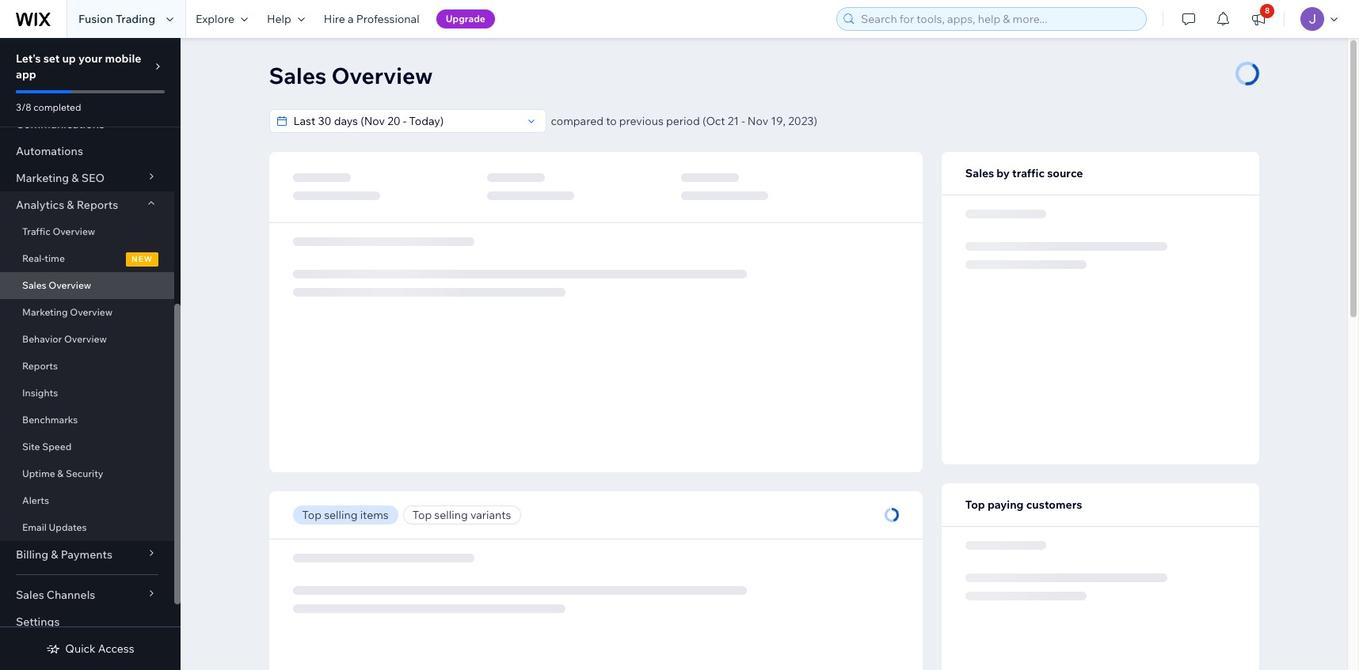 Task type: locate. For each thing, give the bounding box(es) containing it.
&
[[72, 171, 79, 185], [67, 198, 74, 212], [57, 468, 64, 480], [51, 548, 58, 562]]

1 vertical spatial reports
[[22, 360, 58, 372]]

& inside popup button
[[67, 198, 74, 212]]

& right uptime
[[57, 468, 64, 480]]

top paying customers
[[965, 498, 1082, 512]]

sales overview
[[269, 62, 433, 90], [22, 280, 91, 291]]

quick
[[65, 642, 96, 657]]

& inside 'popup button'
[[51, 548, 58, 562]]

0 vertical spatial reports
[[77, 198, 118, 212]]

settings
[[16, 615, 60, 630]]

overview up marketing overview
[[49, 280, 91, 291]]

1 horizontal spatial reports
[[77, 198, 118, 212]]

sales overview down a
[[269, 62, 433, 90]]

real-time
[[22, 253, 65, 265]]

top selling items
[[302, 508, 389, 523]]

0 vertical spatial marketing
[[16, 171, 69, 185]]

to
[[606, 114, 617, 128]]

& right billing on the left
[[51, 548, 58, 562]]

2 horizontal spatial top
[[965, 498, 985, 512]]

settings link
[[0, 609, 174, 636]]

sales overview down time
[[22, 280, 91, 291]]

email
[[22, 522, 47, 534]]

uptime & security
[[22, 468, 103, 480]]

sales inside popup button
[[16, 588, 44, 603]]

professional
[[356, 12, 420, 26]]

0 vertical spatial sales overview
[[269, 62, 433, 90]]

0 horizontal spatial sales overview
[[22, 280, 91, 291]]

sales channels button
[[0, 582, 174, 609]]

top
[[965, 498, 985, 512], [302, 508, 322, 523], [412, 508, 432, 523]]

selling
[[324, 508, 358, 523], [434, 508, 468, 523]]

uptime
[[22, 468, 55, 480]]

selling left items
[[324, 508, 358, 523]]

compared to previous period (oct 21 - nov 19, 2023)
[[551, 114, 817, 128]]

8
[[1265, 6, 1270, 16]]

Search for tools, apps, help & more... field
[[856, 8, 1141, 30]]

mobile
[[105, 51, 141, 66]]

email updates
[[22, 522, 87, 534]]

alerts
[[22, 495, 49, 507]]

explore
[[196, 12, 234, 26]]

sales overview inside 'link'
[[22, 280, 91, 291]]

overview down sales overview 'link'
[[70, 307, 113, 318]]

email updates link
[[0, 515, 174, 542]]

reports inside popup button
[[77, 198, 118, 212]]

0 horizontal spatial reports
[[22, 360, 58, 372]]

overview
[[331, 62, 433, 90], [53, 226, 95, 238], [49, 280, 91, 291], [70, 307, 113, 318], [64, 333, 107, 345]]

1 vertical spatial sales overview
[[22, 280, 91, 291]]

benchmarks link
[[0, 407, 174, 434]]

None field
[[289, 110, 522, 132]]

overview down marketing overview link
[[64, 333, 107, 345]]

billing & payments button
[[0, 542, 174, 569]]

speed
[[42, 441, 71, 453]]

marketing up behavior
[[22, 307, 68, 318]]

1 vertical spatial marketing
[[22, 307, 68, 318]]

marketing inside dropdown button
[[16, 171, 69, 185]]

sales down real- on the top of the page
[[22, 280, 46, 291]]

marketing & seo
[[16, 171, 105, 185]]

your
[[78, 51, 102, 66]]

sales
[[269, 62, 326, 90], [965, 166, 994, 181], [22, 280, 46, 291], [16, 588, 44, 603]]

1 horizontal spatial top
[[412, 508, 432, 523]]

top left items
[[302, 508, 322, 523]]

traffic
[[1012, 166, 1045, 181]]

seo
[[81, 171, 105, 185]]

access
[[98, 642, 134, 657]]

let's
[[16, 51, 41, 66]]

items
[[360, 508, 389, 523]]

1 horizontal spatial sales overview
[[269, 62, 433, 90]]

set
[[43, 51, 60, 66]]

customers
[[1026, 498, 1082, 512]]

sales down help button
[[269, 62, 326, 90]]

sales overview link
[[0, 272, 174, 299]]

behavior overview
[[22, 333, 107, 345]]

8 button
[[1241, 0, 1276, 38]]

app
[[16, 67, 36, 82]]

traffic
[[22, 226, 50, 238]]

marketing
[[16, 171, 69, 185], [22, 307, 68, 318]]

& left seo at the left top
[[72, 171, 79, 185]]

communications
[[16, 117, 105, 131]]

1 horizontal spatial selling
[[434, 508, 468, 523]]

2 selling from the left
[[434, 508, 468, 523]]

-
[[742, 114, 745, 128]]

top right items
[[412, 508, 432, 523]]

21
[[728, 114, 739, 128]]

marketing & seo button
[[0, 165, 174, 192]]

& down marketing & seo
[[67, 198, 74, 212]]

overview for marketing overview link
[[70, 307, 113, 318]]

0 horizontal spatial selling
[[324, 508, 358, 523]]

selling left variants
[[434, 508, 468, 523]]

by
[[997, 166, 1010, 181]]

1 selling from the left
[[324, 508, 358, 523]]

top left paying
[[965, 498, 985, 512]]

marketing up analytics
[[16, 171, 69, 185]]

0 horizontal spatial top
[[302, 508, 322, 523]]

3/8 completed
[[16, 101, 81, 113]]

& inside dropdown button
[[72, 171, 79, 185]]

sales up the settings
[[16, 588, 44, 603]]

reports up insights on the bottom left of page
[[22, 360, 58, 372]]

overview down analytics & reports
[[53, 226, 95, 238]]

analytics & reports
[[16, 198, 118, 212]]

reports
[[77, 198, 118, 212], [22, 360, 58, 372]]

reports down seo at the left top
[[77, 198, 118, 212]]



Task type: describe. For each thing, give the bounding box(es) containing it.
real-
[[22, 253, 45, 265]]

site
[[22, 441, 40, 453]]

nov
[[748, 114, 768, 128]]

selling for variants
[[434, 508, 468, 523]]

security
[[66, 468, 103, 480]]

selling for items
[[324, 508, 358, 523]]

top selling variants
[[412, 508, 511, 523]]

& for billing
[[51, 548, 58, 562]]

sales inside 'link'
[[22, 280, 46, 291]]

marketing overview
[[22, 307, 113, 318]]

sales left by
[[965, 166, 994, 181]]

let's set up your mobile app
[[16, 51, 141, 82]]

19,
[[771, 114, 786, 128]]

fusion trading
[[78, 12, 155, 26]]

period
[[666, 114, 700, 128]]

top for top paying customers
[[965, 498, 985, 512]]

upgrade button
[[436, 10, 495, 29]]

trading
[[116, 12, 155, 26]]

& for marketing
[[72, 171, 79, 185]]

overview for traffic overview 'link'
[[53, 226, 95, 238]]

channels
[[47, 588, 95, 603]]

sidebar element
[[0, 0, 181, 671]]

overview down professional
[[331, 62, 433, 90]]

marketing overview link
[[0, 299, 174, 326]]

uptime & security link
[[0, 461, 174, 488]]

billing
[[16, 548, 48, 562]]

2023)
[[788, 114, 817, 128]]

3/8
[[16, 101, 31, 113]]

sales channels
[[16, 588, 95, 603]]

completed
[[33, 101, 81, 113]]

hire
[[324, 12, 345, 26]]

behavior overview link
[[0, 326, 174, 353]]

time
[[45, 253, 65, 265]]

overview for sales overview 'link'
[[49, 280, 91, 291]]

& for uptime
[[57, 468, 64, 480]]

hire a professional
[[324, 12, 420, 26]]

analytics
[[16, 198, 64, 212]]

compared
[[551, 114, 604, 128]]

benchmarks
[[22, 414, 78, 426]]

upgrade
[[446, 13, 485, 25]]

marketing for marketing & seo
[[16, 171, 69, 185]]

billing & payments
[[16, 548, 112, 562]]

insights
[[22, 387, 58, 399]]

help button
[[257, 0, 314, 38]]

paying
[[988, 498, 1024, 512]]

quick access
[[65, 642, 134, 657]]

automations link
[[0, 138, 174, 165]]

updates
[[49, 522, 87, 534]]

(oct
[[702, 114, 725, 128]]

a
[[348, 12, 354, 26]]

site speed
[[22, 441, 71, 453]]

sales by traffic source
[[965, 166, 1083, 181]]

site speed link
[[0, 434, 174, 461]]

communications button
[[0, 111, 174, 138]]

automations
[[16, 144, 83, 158]]

insights link
[[0, 380, 174, 407]]

behavior
[[22, 333, 62, 345]]

traffic overview link
[[0, 219, 174, 246]]

analytics & reports button
[[0, 192, 174, 219]]

variants
[[470, 508, 511, 523]]

& for analytics
[[67, 198, 74, 212]]

previous
[[619, 114, 664, 128]]

traffic overview
[[22, 226, 95, 238]]

top for top selling variants
[[412, 508, 432, 523]]

hire a professional link
[[314, 0, 429, 38]]

up
[[62, 51, 76, 66]]

top for top selling items
[[302, 508, 322, 523]]

alerts link
[[0, 488, 174, 515]]

fusion
[[78, 12, 113, 26]]

overview for behavior overview link
[[64, 333, 107, 345]]

quick access button
[[46, 642, 134, 657]]

payments
[[61, 548, 112, 562]]

reports link
[[0, 353, 174, 380]]

new
[[132, 254, 153, 265]]

help
[[267, 12, 291, 26]]

marketing for marketing overview
[[22, 307, 68, 318]]



